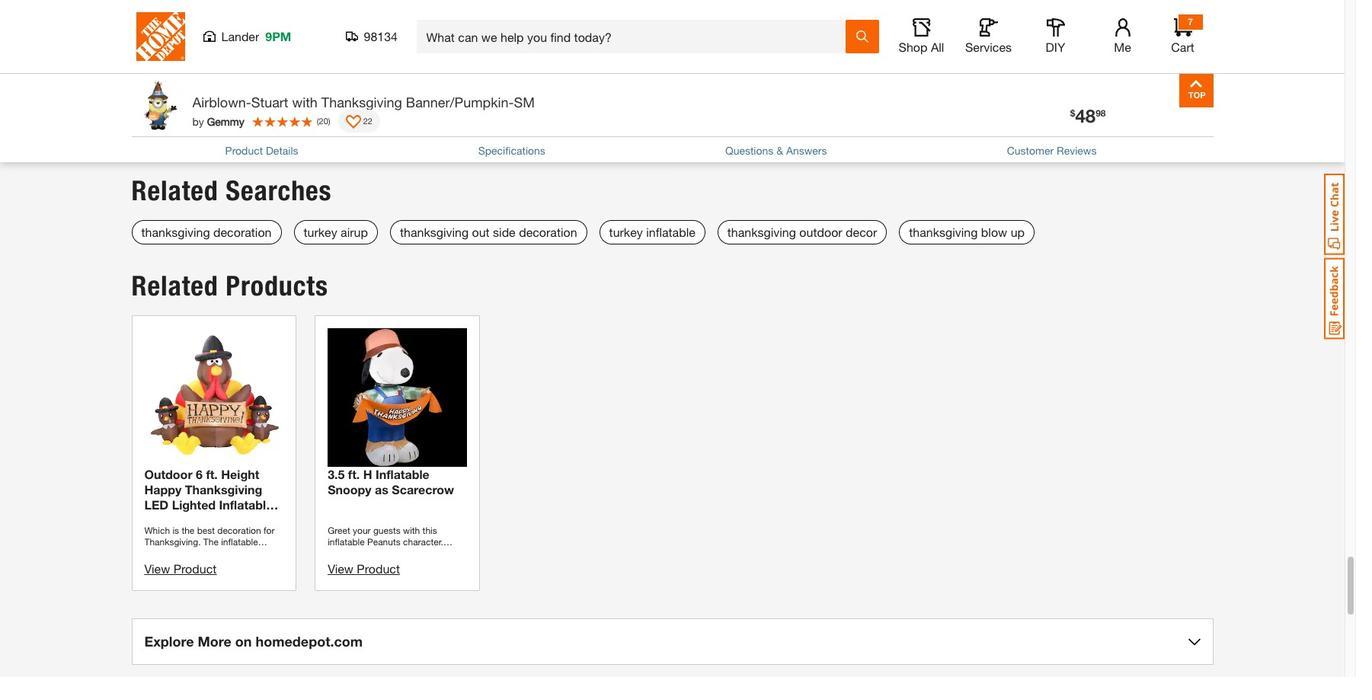 Task type: vqa. For each thing, say whether or not it's contained in the screenshot.
rightmost A
no



Task type: describe. For each thing, give the bounding box(es) containing it.
turkey inflatable
[[609, 225, 696, 239]]

&
[[777, 144, 784, 157]]

d
[[1171, 21, 1179, 34]]

sonoma
[[1049, 21, 1089, 34]]

product for 3.5 ft. h inflatable snoopy as scarecrow
[[357, 562, 400, 576]]

diy button
[[1032, 18, 1080, 55]]

shop all button
[[897, 18, 946, 55]]

3.5 ft. h inflatable snoopy as scarecrow
[[328, 467, 454, 497]]

home decorators collection sonoma 48 in. w x 22 in. d x 34 in. h single sink bath vanity in almond latte with carrara marble top
[[1049, 7, 1199, 82]]

and
[[770, 69, 788, 82]]

98134
[[364, 29, 398, 43]]

related for related searches
[[131, 174, 219, 207]]

/
[[1157, 126, 1162, 143]]

turkey airup link
[[294, 220, 378, 244]]

cabinet
[[510, 53, 547, 66]]

sink
[[1121, 37, 1142, 50]]

evolution
[[869, 21, 913, 34]]

atomic 20-volt lithium-ion cordless compact 1/2 in. drill/driver kit with 2.0ah battery, charger and bag
[[689, 21, 823, 82]]

airblown-stuart with thanksgiving banner/pumpkin-sm
[[192, 94, 535, 111]]

disposer
[[930, 69, 972, 82]]

micro
[[411, 53, 438, 66]]

in inside home decorators collection sonoma 48 in. w x 22 in. d x 34 in. h single sink bath vanity in almond latte with carrara marble top
[[1049, 53, 1057, 66]]

x up sink
[[1134, 21, 1139, 34]]

customer
[[1007, 144, 1054, 157]]

led inside outdoor 6 ft. height happy thanksgiving led lighted inflatable turkey family
[[144, 498, 169, 512]]

home accents holiday 9 ft. pre-lit led westwood fir artificial christmas tree with 800 warm white micro fairy lights
[[330, 7, 474, 82]]

) for ( 20 )
[[328, 116, 331, 126]]

thanksgiving for thanksgiving decoration
[[141, 225, 210, 239]]

20-
[[732, 21, 748, 34]]

on
[[235, 634, 252, 650]]

live chat image
[[1325, 174, 1345, 255]]

in. down the decorators on the right of page
[[1107, 21, 1118, 34]]

lithium-
[[769, 21, 808, 34]]

thanksgiving out side decoration link
[[390, 220, 587, 244]]

6
[[196, 467, 203, 482]]

blow
[[982, 225, 1008, 239]]

1 vertical spatial 48
[[1076, 105, 1096, 127]]

3.5
[[328, 467, 345, 482]]

westwood
[[409, 21, 459, 34]]

ft. inside home accents holiday 9 ft. pre-lit led westwood fir artificial christmas tree with 800 warm white micro fairy lights
[[339, 21, 348, 34]]

What can we help you find today? search field
[[426, 21, 845, 53]]

questions & answers
[[726, 144, 827, 157]]

side
[[493, 225, 516, 239]]

accents
[[363, 7, 404, 20]]

by gemmy
[[192, 115, 244, 128]]

lander
[[221, 29, 259, 43]]

battery,
[[689, 69, 726, 82]]

in. right 72
[[524, 69, 536, 82]]

0 vertical spatial thanksgiving
[[321, 94, 402, 111]]

with inside the atomic 20-volt lithium-ion cordless compact 1/2 in. drill/driver kit with 2.0ah battery, charger and bag
[[758, 53, 778, 66]]

inflatable
[[646, 225, 696, 239]]

gorilla playsets ships wheel
[[150, 7, 229, 34]]

drill/driver
[[689, 53, 739, 66]]

homedepot.com
[[256, 634, 363, 650]]

w inside ready-to-assemble 24-gauge steel freestanding garage cabinet in black (30.5 in. w x 72 in. h x 18.3 in. d)
[[631, 53, 641, 66]]

bath
[[1145, 37, 1167, 50]]

x left '18.3'
[[549, 69, 555, 82]]

thanksgiving decoration link
[[131, 220, 282, 244]]

compact
[[735, 37, 779, 50]]

related for related products
[[131, 270, 219, 302]]

1 decoration from the left
[[213, 225, 272, 239]]

3.5 ft. h inflatable snoopy as scarecrow image
[[328, 328, 467, 467]]

garage
[[602, 37, 637, 50]]

1/2
[[782, 37, 797, 50]]

related searches
[[131, 174, 332, 207]]

h inside home decorators collection sonoma 48 in. w x 22 in. d x 34 in. h single sink bath vanity in almond latte with carrara marble top
[[1078, 37, 1086, 50]]

2 decoration from the left
[[519, 225, 577, 239]]

view for outdoor 6 ft. height happy thanksgiving led lighted inflatable turkey family
[[144, 562, 170, 576]]

1 inside 'insinkerator evolution 1hp, 1 hp garbage disposal, advanced series ez connect continuous feed food waste disposer'
[[941, 21, 947, 34]]

christmas
[[371, 37, 419, 50]]

48 inside home decorators collection sonoma 48 in. w x 22 in. d x 34 in. h single sink bath vanity in almond latte with carrara marble top
[[1092, 21, 1104, 34]]

ft. inside outdoor 6 ft. height happy thanksgiving led lighted inflatable turkey family
[[206, 467, 218, 482]]

18.3
[[558, 69, 579, 82]]

d)
[[596, 69, 606, 82]]

latte
[[1100, 53, 1124, 66]]

72
[[510, 69, 521, 82]]

outdoor
[[800, 225, 843, 239]]

7
[[1188, 16, 1193, 27]]

by
[[192, 115, 204, 128]]

freestanding
[[537, 37, 599, 50]]

decorators
[[1082, 7, 1139, 20]]

almond
[[1060, 53, 1097, 66]]

fairy
[[441, 53, 464, 66]]

happy
[[144, 483, 182, 497]]

outdoor 6 ft. height happy thanksgiving led lighted inflatable turkey family link
[[144, 328, 284, 528]]

product image image
[[135, 81, 185, 130]]

products
[[226, 270, 328, 302]]

thanksgiving for thanksgiving outdoor decor
[[728, 225, 796, 239]]

x down what can we help you find today? search field
[[644, 53, 650, 66]]

this is the first slide image
[[1124, 129, 1136, 141]]

pre-
[[351, 21, 371, 34]]

black
[[561, 53, 588, 66]]

thanksgiving decoration
[[141, 225, 272, 239]]

in. left the d)
[[581, 69, 593, 82]]

thanksgiving outdoor decor link
[[718, 220, 887, 244]]

22 inside home decorators collection sonoma 48 in. w x 22 in. d x 34 in. h single sink bath vanity in almond latte with carrara marble top
[[1142, 21, 1154, 34]]

specifications
[[478, 144, 546, 157]]

thanksgiving out side decoration
[[400, 225, 577, 239]]

questions
[[726, 144, 774, 157]]

white
[[381, 53, 409, 66]]

) for ( 43 )
[[224, 65, 226, 75]]

garbage
[[967, 21, 1009, 34]]

out
[[472, 225, 490, 239]]

home for 9
[[330, 7, 360, 20]]

1 horizontal spatial product
[[225, 144, 263, 157]]



Task type: locate. For each thing, give the bounding box(es) containing it.
led up christmas
[[386, 21, 406, 34]]

1 vertical spatial 1
[[1150, 126, 1157, 143]]

kit
[[742, 53, 755, 66]]

assemble
[[558, 21, 605, 34]]

w down what can we help you find today? search field
[[631, 53, 641, 66]]

atomic 20-volt lithium-ion cordless compact 1/2 in. drill/driver kit with 2.0ah battery, charger and bag link
[[689, 7, 842, 82]]

ft. inside 3.5 ft. h inflatable snoopy as scarecrow
[[348, 467, 360, 482]]

holiday
[[407, 7, 445, 20]]

the home depot logo image
[[136, 12, 185, 61]]

in left black
[[550, 53, 558, 66]]

1 view product from the left
[[144, 562, 217, 576]]

carrara
[[1150, 53, 1185, 66]]

home for sonoma
[[1049, 7, 1079, 20]]

0 horizontal spatial 22
[[363, 116, 373, 126]]

decoration down related searches
[[213, 225, 272, 239]]

w inside home decorators collection sonoma 48 in. w x 22 in. d x 34 in. h single sink bath vanity in almond latte with carrara marble top
[[1121, 21, 1131, 34]]

0 horizontal spatial product
[[174, 562, 217, 576]]

charger
[[729, 69, 767, 82]]

0 horizontal spatial thanksgiving
[[185, 483, 262, 497]]

0 horizontal spatial inflatable
[[219, 498, 273, 512]]

w
[[1121, 21, 1131, 34], [631, 53, 641, 66]]

0 horizontal spatial 1
[[941, 21, 947, 34]]

thanksgiving down related searches
[[141, 225, 210, 239]]

lights
[[330, 69, 359, 82]]

home up "sonoma"
[[1049, 7, 1079, 20]]

fir
[[462, 21, 474, 34]]

22 right display image
[[363, 116, 373, 126]]

ft. up snoopy
[[348, 467, 360, 482]]

feed
[[970, 53, 994, 66]]

1 left 2
[[1150, 126, 1157, 143]]

led inside home accents holiday 9 ft. pre-lit led westwood fir artificial christmas tree with 800 warm white micro fairy lights
[[386, 21, 406, 34]]

1 horizontal spatial decoration
[[519, 225, 577, 239]]

) left display image
[[328, 116, 331, 126]]

9
[[330, 21, 336, 34]]

2 home from the left
[[1049, 7, 1079, 20]]

x left 7
[[1182, 21, 1188, 34]]

2 vertical spatial h
[[363, 467, 372, 482]]

all
[[931, 40, 945, 54]]

2 view product from the left
[[328, 562, 400, 576]]

0 vertical spatial 1
[[941, 21, 947, 34]]

0 vertical spatial related
[[131, 174, 219, 207]]

steel
[[510, 37, 534, 50]]

outdoor 6 ft. height happy thanksgiving led lighted inflatable turkey family
[[144, 467, 273, 528]]

1 vertical spatial 22
[[363, 116, 373, 126]]

with down sink
[[1127, 53, 1147, 66]]

related down thanksgiving decoration link
[[131, 270, 219, 302]]

0 horizontal spatial led
[[144, 498, 169, 512]]

next slide image
[[1183, 129, 1195, 141]]

1 home from the left
[[330, 7, 360, 20]]

in. down garage
[[617, 53, 628, 66]]

banner/pumpkin-
[[406, 94, 514, 111]]

in. right 34
[[1064, 37, 1075, 50]]

0 vertical spatial inflatable
[[376, 467, 430, 482]]

turkey airup
[[304, 225, 368, 239]]

thanksgiving up display image
[[321, 94, 402, 111]]

in. right 1/2
[[800, 37, 811, 50]]

product details button
[[225, 142, 298, 158], [225, 142, 298, 158]]

h down cabinet
[[539, 69, 546, 82]]

1 horizontal spatial turkey
[[609, 225, 643, 239]]

1 horizontal spatial thanksgiving
[[321, 94, 402, 111]]

explore more on homedepot.com button
[[131, 619, 1214, 666]]

view product link for scarecrow
[[328, 562, 400, 576]]

gauge
[[624, 21, 655, 34]]

family
[[186, 513, 224, 528]]

1 view from the left
[[144, 562, 170, 576]]

h up almond
[[1078, 37, 1086, 50]]

turkey left inflatable on the top
[[609, 225, 643, 239]]

1 horizontal spatial inflatable
[[376, 467, 430, 482]]

display image
[[346, 115, 361, 130]]

thanksgiving left outdoor
[[728, 225, 796, 239]]

stuart
[[251, 94, 288, 111]]

thanksgiving blow up link
[[900, 220, 1035, 244]]

view
[[144, 562, 170, 576], [328, 562, 354, 576]]

explore
[[144, 634, 194, 650]]

ft. right '9'
[[339, 21, 348, 34]]

snoopy
[[328, 483, 372, 497]]

h inside 3.5 ft. h inflatable snoopy as scarecrow
[[363, 467, 372, 482]]

volt
[[748, 21, 766, 34]]

0 horizontal spatial view
[[144, 562, 170, 576]]

in inside ready-to-assemble 24-gauge steel freestanding garage cabinet in black (30.5 in. w x 72 in. h x 18.3 in. d)
[[550, 53, 558, 66]]

)
[[224, 65, 226, 75], [328, 116, 331, 126]]

2 horizontal spatial product
[[357, 562, 400, 576]]

view product link
[[144, 562, 217, 576], [328, 562, 400, 576]]

1 vertical spatial thanksgiving
[[185, 483, 262, 497]]

0 horizontal spatial view product
[[144, 562, 217, 576]]

2 thanksgiving from the left
[[400, 225, 469, 239]]

view for 3.5 ft. h inflatable snoopy as scarecrow
[[328, 562, 354, 576]]

outdoor 6 ft. height happy thanksgiving led lighted inflatable turkey family image
[[144, 328, 284, 467]]

0 vertical spatial w
[[1121, 21, 1131, 34]]

turkey left airup
[[304, 225, 337, 239]]

with inside home accents holiday 9 ft. pre-lit led westwood fir artificial christmas tree with 800 warm white micro fairy lights
[[445, 37, 465, 50]]

800
[[330, 53, 347, 66]]

thanksgiving inside outdoor 6 ft. height happy thanksgiving led lighted inflatable turkey family
[[185, 483, 262, 497]]

0 horizontal spatial decoration
[[213, 225, 272, 239]]

h up snoopy
[[363, 467, 372, 482]]

in. inside the atomic 20-volt lithium-ion cordless compact 1/2 in. drill/driver kit with 2.0ah battery, charger and bag
[[800, 37, 811, 50]]

food
[[869, 69, 894, 82]]

22 inside dropdown button
[[363, 116, 373, 126]]

2.0ah
[[781, 53, 808, 66]]

thanksgiving for thanksgiving out side decoration
[[400, 225, 469, 239]]

details
[[266, 144, 298, 157]]

related
[[131, 174, 219, 207], [131, 270, 219, 302]]

led down happy
[[144, 498, 169, 512]]

thanksgiving down "height"
[[185, 483, 262, 497]]

w up sink
[[1121, 21, 1131, 34]]

48 up reviews
[[1076, 105, 1096, 127]]

1 horizontal spatial 1
[[1150, 126, 1157, 143]]

98134 button
[[346, 29, 398, 44]]

ft.
[[339, 21, 348, 34], [206, 467, 218, 482], [348, 467, 360, 482]]

lit
[[371, 21, 383, 34]]

inflatable inside 3.5 ft. h inflatable snoopy as scarecrow
[[376, 467, 430, 482]]

0 horizontal spatial )
[[224, 65, 226, 75]]

1 horizontal spatial w
[[1121, 21, 1131, 34]]

1 horizontal spatial )
[[328, 116, 331, 126]]

1 vertical spatial )
[[328, 116, 331, 126]]

0 horizontal spatial w
[[631, 53, 641, 66]]

1 horizontal spatial led
[[386, 21, 406, 34]]

thanksgiving left out
[[400, 225, 469, 239]]

1 horizontal spatial home
[[1049, 7, 1079, 20]]

collection
[[1142, 7, 1194, 20]]

inflatable inside outdoor 6 ft. height happy thanksgiving led lighted inflatable turkey family
[[219, 498, 273, 512]]

1 turkey from the left
[[304, 225, 337, 239]]

outdoor
[[144, 467, 193, 482]]

0 horizontal spatial turkey
[[304, 225, 337, 239]]

1 horizontal spatial view product link
[[328, 562, 400, 576]]

0 horizontal spatial (
[[213, 65, 215, 75]]

2
[[1162, 126, 1170, 143]]

searches
[[226, 174, 332, 207]]

1 vertical spatial related
[[131, 270, 219, 302]]

1 horizontal spatial h
[[539, 69, 546, 82]]

0 vertical spatial 48
[[1092, 21, 1104, 34]]

1 horizontal spatial 22
[[1142, 21, 1154, 34]]

as
[[375, 483, 389, 497]]

0 vertical spatial )
[[224, 65, 226, 75]]

view product for led
[[144, 562, 217, 576]]

related up thanksgiving decoration
[[131, 174, 219, 207]]

in.
[[1107, 21, 1118, 34], [1157, 21, 1169, 34], [800, 37, 811, 50], [1064, 37, 1075, 50], [617, 53, 628, 66], [524, 69, 536, 82], [581, 69, 593, 82]]

0 horizontal spatial home
[[330, 7, 360, 20]]

product for outdoor 6 ft. height happy thanksgiving led lighted inflatable turkey family
[[174, 562, 217, 576]]

product details
[[225, 144, 298, 157]]

1hp,
[[916, 21, 938, 34]]

insinkerator
[[869, 7, 932, 20]]

0 horizontal spatial view product link
[[144, 562, 217, 576]]

view product for scarecrow
[[328, 562, 400, 576]]

1 thanksgiving from the left
[[141, 225, 210, 239]]

( for 43
[[213, 65, 215, 75]]

inflatable up scarecrow
[[376, 467, 430, 482]]

1 left hp
[[941, 21, 947, 34]]

0 horizontal spatial in
[[550, 53, 558, 66]]

0 horizontal spatial h
[[363, 467, 372, 482]]

1 horizontal spatial view
[[328, 562, 354, 576]]

inflatable down "height"
[[219, 498, 273, 512]]

3 thanksgiving from the left
[[728, 225, 796, 239]]

0 vertical spatial 22
[[1142, 21, 1154, 34]]

to-
[[544, 21, 558, 34]]

with inside home decorators collection sonoma 48 in. w x 22 in. d x 34 in. h single sink bath vanity in almond latte with carrara marble top
[[1127, 53, 1147, 66]]

48 up single
[[1092, 21, 1104, 34]]

ft. right 6
[[206, 467, 218, 482]]

1 vertical spatial led
[[144, 498, 169, 512]]

1 in from the left
[[550, 53, 558, 66]]

2 in from the left
[[1049, 53, 1057, 66]]

ion
[[808, 21, 823, 34]]

turkey for turkey inflatable
[[609, 225, 643, 239]]

) up airblown- in the left top of the page
[[224, 65, 226, 75]]

shop
[[899, 40, 928, 54]]

2 horizontal spatial h
[[1078, 37, 1086, 50]]

1 horizontal spatial in
[[1049, 53, 1057, 66]]

home inside home accents holiday 9 ft. pre-lit led westwood fir artificial christmas tree with 800 warm white micro fairy lights
[[330, 7, 360, 20]]

0 vertical spatial (
[[213, 65, 215, 75]]

vanity
[[1170, 37, 1199, 50]]

with right kit
[[758, 53, 778, 66]]

insinkerator evolution 1hp, 1 hp garbage disposal, advanced series ez connect continuous feed food waste disposer
[[869, 7, 1013, 82]]

customer reviews button
[[1007, 142, 1097, 158], [1007, 142, 1097, 158]]

top
[[1085, 69, 1102, 82]]

thanksgiving for thanksgiving blow up
[[910, 225, 978, 239]]

1 horizontal spatial (
[[317, 116, 319, 126]]

decor
[[846, 225, 877, 239]]

view product link for led
[[144, 562, 217, 576]]

1 / 2
[[1150, 126, 1170, 143]]

turkey for turkey airup
[[304, 225, 337, 239]]

22 up bath at the top
[[1142, 21, 1154, 34]]

in. left d
[[1157, 21, 1169, 34]]

thanksgiving left blow
[[910, 225, 978, 239]]

me
[[1114, 40, 1132, 54]]

services button
[[965, 18, 1013, 55]]

warm
[[350, 53, 378, 66]]

ready-
[[510, 21, 544, 34]]

h inside ready-to-assemble 24-gauge steel freestanding garage cabinet in black (30.5 in. w x 72 in. h x 18.3 in. d)
[[539, 69, 546, 82]]

thanksgiving outdoor decor
[[728, 225, 877, 239]]

22 button
[[338, 110, 380, 133]]

1 vertical spatial w
[[631, 53, 641, 66]]

atomic
[[689, 21, 729, 34]]

up
[[1011, 225, 1025, 239]]

thanksgiving blow up
[[910, 225, 1025, 239]]

2 view from the left
[[328, 562, 354, 576]]

2 turkey from the left
[[609, 225, 643, 239]]

height
[[221, 467, 259, 482]]

feedback link image
[[1325, 258, 1345, 340]]

single
[[1089, 37, 1118, 50]]

4 thanksgiving from the left
[[910, 225, 978, 239]]

bag
[[791, 69, 810, 82]]

with up ( 20 )
[[292, 94, 318, 111]]

in down 34
[[1049, 53, 1057, 66]]

ships
[[150, 21, 177, 34]]

1 horizontal spatial view product
[[328, 562, 400, 576]]

2 view product link from the left
[[328, 562, 400, 576]]

home inside home decorators collection sonoma 48 in. w x 22 in. d x 34 in. h single sink bath vanity in almond latte with carrara marble top
[[1049, 7, 1079, 20]]

with up fairy
[[445, 37, 465, 50]]

1 vertical spatial h
[[539, 69, 546, 82]]

waste
[[897, 69, 927, 82]]

wheel
[[180, 21, 209, 34]]

ready-to-assemble 24-gauge steel freestanding garage cabinet in black (30.5 in. w x 72 in. h x 18.3 in. d)
[[510, 21, 655, 82]]

9pm
[[265, 29, 291, 43]]

advanced
[[916, 37, 964, 50]]

( left display image
[[317, 116, 319, 126]]

( for 20
[[317, 116, 319, 126]]

( up airblown- in the left top of the page
[[213, 65, 215, 75]]

1 vertical spatial (
[[317, 116, 319, 126]]

1 view product link from the left
[[144, 562, 217, 576]]

home up '9'
[[330, 7, 360, 20]]

1 vertical spatial inflatable
[[219, 498, 273, 512]]

inflatable
[[376, 467, 430, 482], [219, 498, 273, 512]]

3.5 ft. h inflatable snoopy as scarecrow link
[[328, 328, 467, 513]]

2 related from the top
[[131, 270, 219, 302]]

decoration right side
[[519, 225, 577, 239]]

playsets
[[186, 7, 229, 20]]

0 vertical spatial led
[[386, 21, 406, 34]]

( 43 )
[[213, 65, 226, 75]]

1 related from the top
[[131, 174, 219, 207]]

0 vertical spatial h
[[1078, 37, 1086, 50]]



